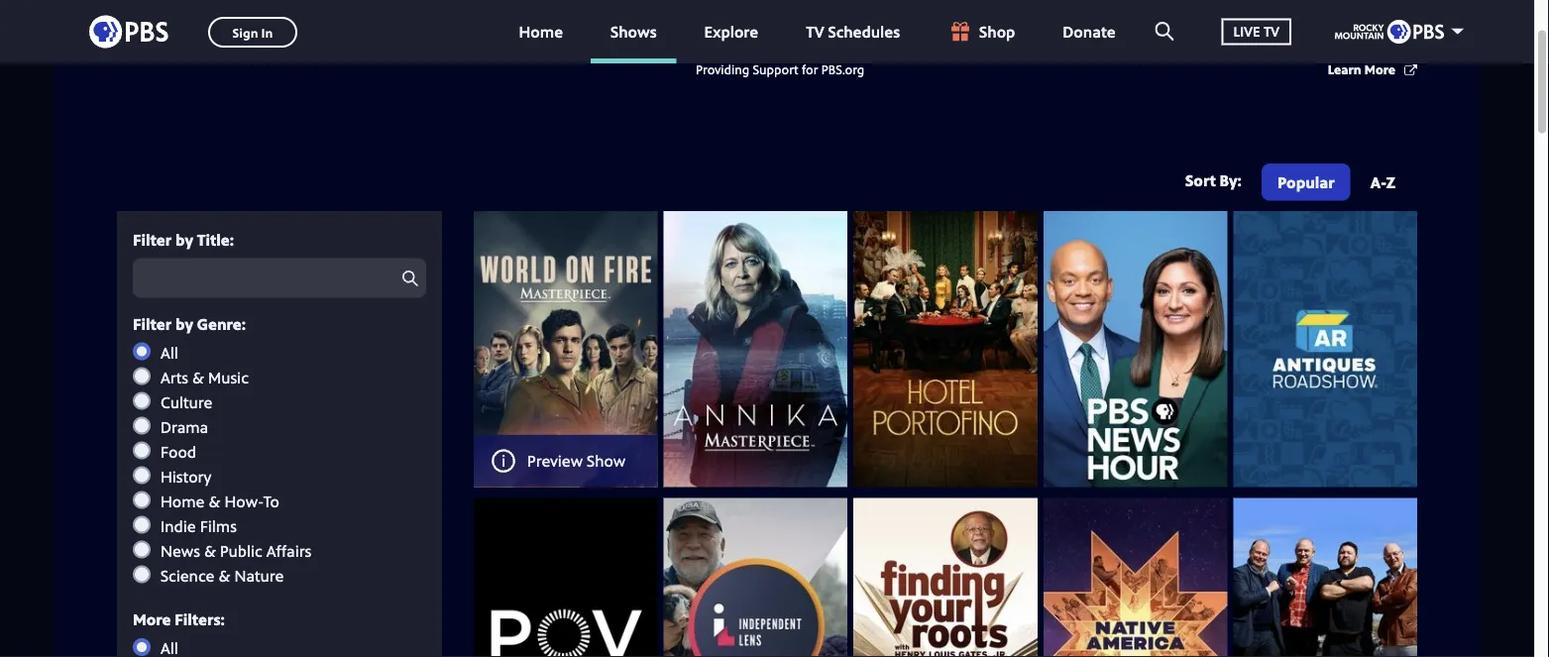 Task type: vqa. For each thing, say whether or not it's contained in the screenshot.
Affairs
yes



Task type: describe. For each thing, give the bounding box(es) containing it.
sort by: element
[[1258, 164, 1411, 206]]

by for genre:
[[175, 314, 193, 335]]

0 horizontal spatial tv
[[806, 21, 824, 42]]

for
[[802, 60, 818, 78]]

support
[[753, 60, 798, 78]]

all
[[161, 342, 178, 363]]

music
[[208, 367, 249, 388]]

search image
[[1155, 22, 1174, 41]]

home link
[[499, 0, 583, 63]]

nature
[[234, 565, 284, 586]]

learn more link
[[1328, 60, 1417, 80]]

explore link
[[684, 0, 778, 63]]

filters:
[[175, 609, 225, 631]]

schedules
[[828, 21, 900, 42]]

tv schedules
[[806, 21, 900, 42]]

culture
[[161, 392, 213, 413]]

by:
[[1220, 170, 1242, 191]]

filter for filter by genre: all arts & music culture drama food history home & how-to indie films news & public affairs science & nature
[[133, 314, 172, 335]]

preview show button
[[474, 435, 658, 487]]

by for title:
[[175, 229, 193, 250]]

celebrity antiques road trip image
[[1233, 498, 1417, 657]]

pbs image
[[89, 9, 168, 54]]

& down public
[[218, 565, 230, 586]]

annika image
[[664, 212, 848, 488]]

1 horizontal spatial home
[[519, 21, 563, 42]]

pbs.org
[[821, 60, 865, 78]]

how-
[[224, 491, 263, 512]]

& up films
[[209, 491, 221, 512]]

finding your roots image
[[854, 498, 1038, 657]]

z
[[1386, 171, 1396, 193]]

indie
[[161, 516, 196, 537]]

1 horizontal spatial tv
[[1264, 22, 1280, 41]]

shows
[[611, 21, 657, 42]]

native america image
[[1043, 498, 1227, 657]]



Task type: locate. For each thing, give the bounding box(es) containing it.
learn more
[[1328, 60, 1396, 78]]

providing support for pbs.org
[[696, 60, 865, 78]]

by
[[175, 229, 193, 250], [175, 314, 193, 335]]

by inside filter by genre: all arts & music culture drama food history home & how-to indie films news & public affairs science & nature
[[175, 314, 193, 335]]

a-
[[1370, 171, 1386, 193]]

filter
[[133, 229, 172, 250], [133, 314, 172, 335]]

tv right live
[[1264, 22, 1280, 41]]

filter up all
[[133, 314, 172, 335]]

independent lens image
[[664, 498, 848, 657]]

1 vertical spatial more
[[133, 609, 171, 631]]

home inside filter by genre: all arts & music culture drama food history home & how-to indie films news & public affairs science & nature
[[161, 491, 205, 512]]

a-z
[[1370, 171, 1396, 193]]

hotel portofino image
[[854, 212, 1038, 488]]

0 vertical spatial filter
[[133, 229, 172, 250]]

& down films
[[204, 540, 216, 562]]

affairs
[[266, 540, 312, 562]]

more left filters:
[[133, 609, 171, 631]]

filter by genre: element
[[133, 342, 426, 586]]

home
[[519, 21, 563, 42], [161, 491, 205, 512]]

0 horizontal spatial more
[[133, 609, 171, 631]]

learn
[[1328, 60, 1361, 78]]

0 horizontal spatial home
[[161, 491, 205, 512]]

to
[[263, 491, 279, 512]]

history
[[161, 466, 211, 487]]

0 vertical spatial more
[[1365, 60, 1396, 78]]

Filter by Title: text field
[[133, 259, 426, 298]]

filter inside filter by genre: all arts & music culture drama food history home & how-to indie films news & public affairs science & nature
[[133, 314, 172, 335]]

filter left title:
[[133, 229, 172, 250]]

1 vertical spatial home
[[161, 491, 205, 512]]

preview
[[527, 450, 583, 471]]

arts
[[161, 367, 188, 388]]

tv up for
[[806, 21, 824, 42]]

title:
[[197, 229, 234, 250]]

world on fire image
[[474, 212, 658, 488]]

pov image
[[474, 498, 658, 657]]

news
[[161, 540, 200, 562]]

home down the history
[[161, 491, 205, 512]]

advertisement region
[[696, 0, 1417, 51]]

explore
[[704, 21, 758, 42]]

by up all
[[175, 314, 193, 335]]

home left "shows"
[[519, 21, 563, 42]]

2 filter from the top
[[133, 314, 172, 335]]

live tv
[[1234, 22, 1280, 41]]

show
[[587, 450, 626, 471]]

science
[[161, 565, 214, 586]]

more
[[1365, 60, 1396, 78], [133, 609, 171, 631]]

rmpbs image
[[1335, 20, 1444, 44]]

public
[[220, 540, 262, 562]]

pbs newshour image
[[1043, 212, 1227, 488]]

2 by from the top
[[175, 314, 193, 335]]

tv
[[806, 21, 824, 42], [1264, 22, 1280, 41]]

& right arts
[[192, 367, 204, 388]]

shop
[[979, 21, 1015, 42]]

sort
[[1186, 170, 1216, 191]]

1 vertical spatial by
[[175, 314, 193, 335]]

drama
[[161, 416, 208, 438]]

more inside "learn more" link
[[1365, 60, 1396, 78]]

more right the learn
[[1365, 60, 1396, 78]]

1 horizontal spatial more
[[1365, 60, 1396, 78]]

&
[[192, 367, 204, 388], [209, 491, 221, 512], [204, 540, 216, 562], [218, 565, 230, 586]]

popular
[[1277, 171, 1335, 193]]

shows link
[[591, 0, 677, 63]]

live tv link
[[1202, 0, 1311, 63]]

by left title:
[[175, 229, 193, 250]]

filter by genre: all arts & music culture drama food history home & how-to indie films news & public affairs science & nature
[[133, 314, 312, 586]]

1 filter from the top
[[133, 229, 172, 250]]

shop link
[[928, 0, 1035, 63]]

donate link
[[1043, 0, 1135, 63]]

genre:
[[197, 314, 246, 335]]

filter for filter by title:
[[133, 229, 172, 250]]

more filters:
[[133, 609, 225, 631]]

providing
[[696, 60, 750, 78]]

0 vertical spatial by
[[175, 229, 193, 250]]

1 by from the top
[[175, 229, 193, 250]]

0 vertical spatial home
[[519, 21, 563, 42]]

antiques roadshow image
[[1233, 212, 1417, 488]]

filter by title:
[[133, 229, 234, 250]]

sort by:
[[1186, 170, 1242, 191]]

1 vertical spatial filter
[[133, 314, 172, 335]]

donate
[[1063, 21, 1116, 42]]

preview show
[[527, 450, 626, 471]]

live
[[1234, 22, 1260, 41]]

tv schedules link
[[786, 0, 920, 63]]

films
[[200, 516, 237, 537]]

food
[[161, 441, 196, 463]]



